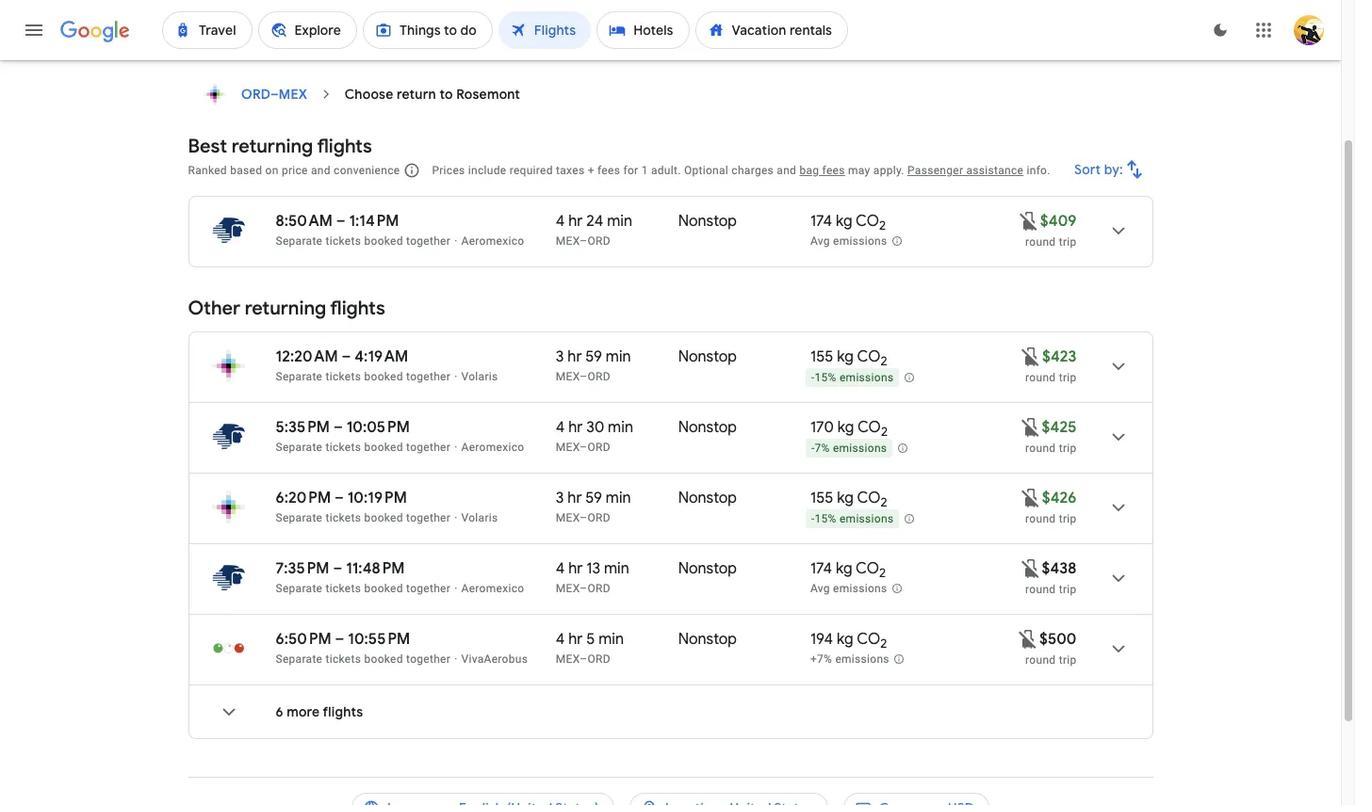 Task type: describe. For each thing, give the bounding box(es) containing it.
+7% emissions
[[810, 653, 889, 666]]

returning for best
[[232, 135, 313, 158]]

426 US dollars text field
[[1042, 489, 1077, 508]]

6
[[276, 704, 283, 721]]

separate tickets booked together. this trip includes tickets from multiple airlines. missed connections may be protected by kiwi.com.. element for 11:48 pm
[[276, 582, 451, 596]]

10:55 pm
[[348, 630, 410, 649]]

Arrival time: 10:05 PM. text field
[[346, 418, 410, 437]]

round for $438
[[1025, 583, 1056, 596]]

hr for 5:35 pm – 10:05 pm
[[568, 418, 583, 437]]

this price for this flight doesn't include overhead bin access. if you need a carry-on bag, use the bags filter to update prices. image for $425
[[1019, 416, 1042, 439]]

hr for 12:20 am – 4:19 am
[[568, 348, 582, 367]]

ord for 6:50 pm – 10:55 pm
[[587, 653, 610, 666]]

booked for 5:35 pm – 10:05 pm
[[364, 441, 403, 454]]

for
[[623, 164, 638, 177]]

tickets for 10:05 pm
[[326, 441, 361, 454]]

required
[[509, 164, 553, 177]]

4 for 4 hr 24 min
[[556, 212, 565, 231]]

hr for 7:35 pm – 11:48 pm
[[568, 560, 583, 579]]

separate tickets booked together. this trip includes tickets from multiple airlines. missed connections may be protected by kiwi.com.. element for 10:55 pm
[[276, 653, 451, 666]]

learn more about ranking image
[[404, 162, 421, 179]]

6:20 pm – 10:19 pm
[[276, 489, 407, 508]]

ranked based on price and convenience
[[188, 164, 400, 177]]

price button
[[567, 0, 642, 29]]

total duration 4 hr 13 min. element
[[556, 560, 678, 581]]

6:50 pm – 10:55 pm
[[276, 630, 410, 649]]

ord for 7:35 pm – 11:48 pm
[[587, 582, 610, 596]]

6 more flights
[[276, 704, 363, 721]]

return
[[397, 86, 436, 103]]

total duration 4 hr 24 min. element
[[556, 212, 678, 234]]

all filters
[[224, 6, 279, 23]]

separate for 12:20 am
[[276, 370, 323, 384]]

charges
[[732, 164, 774, 177]]

to
[[440, 86, 453, 103]]

– right 5:35 pm text box
[[333, 418, 343, 437]]

emissions up '170 kg co 2'
[[840, 371, 894, 385]]

all
[[224, 6, 240, 23]]

this price for this flight doesn't include overhead bin access. if you need a carry-on bag, use the bags filter to update prices. image
[[1019, 487, 1042, 509]]

1 fees from the left
[[597, 164, 620, 177]]

$423
[[1042, 348, 1077, 367]]

- for $423
[[811, 371, 815, 385]]

nonstop for 11:48 pm
[[678, 560, 737, 579]]

best returning flights
[[188, 135, 372, 158]]

round trip for $426
[[1025, 513, 1077, 526]]

airlines button
[[388, 0, 478, 29]]

nonstop flight. element for 4:19 am
[[678, 348, 737, 369]]

separate for 5:35 pm
[[276, 441, 323, 454]]

– up the 13
[[580, 512, 587, 525]]

10:19 pm
[[347, 489, 407, 508]]

bags
[[497, 6, 528, 23]]

aeromexico for 4 hr 30 min
[[461, 441, 524, 454]]

may
[[848, 164, 870, 177]]

nonstop for 10:55 pm
[[678, 630, 737, 649]]

total duration 4 hr 30 min. element
[[556, 418, 678, 440]]

Arrival time: 10:55 PM. text field
[[348, 630, 410, 649]]

12:20 am
[[276, 348, 338, 367]]

separate tickets booked together for 10:55 pm
[[276, 653, 451, 666]]

kg for $425
[[837, 418, 854, 437]]

2 for $423
[[880, 354, 887, 370]]

avg for 4 hr 13 min
[[810, 583, 830, 596]]

choose
[[345, 86, 393, 103]]

nonstop flight. element for 10:55 pm
[[678, 630, 737, 652]]

sort by:
[[1074, 161, 1123, 178]]

round for $423
[[1025, 371, 1056, 384]]

tickets for 10:55 pm
[[326, 653, 361, 666]]

$500
[[1039, 630, 1077, 649]]

convenience
[[334, 164, 400, 177]]

returning for other
[[245, 297, 326, 320]]

Departure time: 6:50 PM. text field
[[276, 630, 331, 649]]

on
[[265, 164, 279, 177]]

min for 10:05 pm
[[608, 418, 633, 437]]

together for 1:14 pm
[[406, 235, 451, 248]]

round for $426
[[1025, 513, 1056, 526]]

optional
[[684, 164, 728, 177]]

round for $500
[[1025, 654, 1056, 667]]

1:14 pm
[[349, 212, 399, 231]]

ord for 8:50 am – 1:14 pm
[[587, 235, 610, 248]]

13
[[586, 560, 600, 579]]

1 and from the left
[[311, 164, 331, 177]]

emissions button
[[738, 0, 843, 29]]

adult.
[[651, 164, 681, 177]]

8:50 am – 1:14 pm
[[276, 212, 399, 231]]

price
[[578, 6, 610, 23]]

bag
[[799, 164, 819, 177]]

kg for $409
[[836, 212, 852, 231]]

155 kg co 2 for $426
[[810, 489, 887, 511]]

4 for 4 hr 5 min
[[556, 630, 565, 649]]

174 kg co 2 for $438
[[810, 560, 886, 582]]

booked for 7:35 pm – 11:48 pm
[[364, 582, 403, 596]]

choose return to rosemont
[[345, 86, 520, 103]]

438 US dollars text field
[[1042, 560, 1077, 579]]

all filters button
[[188, 0, 294, 29]]

emissions down may
[[833, 235, 887, 248]]

main content containing best returning flights
[[188, 75, 1153, 755]]

$425
[[1042, 418, 1077, 437]]

times
[[661, 6, 698, 23]]

filters
[[243, 6, 279, 23]]

6 more flights image
[[206, 690, 251, 735]]

separate for 8:50 am
[[276, 235, 323, 248]]

airlines
[[399, 6, 446, 23]]

-7% emissions
[[811, 442, 887, 455]]

Arrival time: 1:14 PM. text field
[[349, 212, 399, 231]]

12:20 am – 4:19 am
[[276, 348, 408, 367]]

ord up best returning flights
[[241, 86, 270, 103]]

6:50 pm
[[276, 630, 331, 649]]

min for 4:19 am
[[606, 348, 631, 367]]

price
[[282, 164, 308, 177]]

volaris for 12:20 am – 4:19 am
[[461, 370, 498, 384]]

194 kg co 2
[[810, 630, 887, 652]]

ranked
[[188, 164, 227, 177]]

Departure time: 8:50 AM. text field
[[276, 212, 333, 231]]

2 fees from the left
[[822, 164, 845, 177]]

Departure time: 6:20 PM. text field
[[276, 489, 331, 508]]

– right '7:35 pm'
[[333, 560, 342, 579]]

together for 10:55 pm
[[406, 653, 451, 666]]

emissions down 194 kg co 2
[[835, 653, 889, 666]]

kg for $426
[[837, 489, 854, 508]]

avg emissions for $409
[[810, 235, 887, 248]]

155 for $423
[[810, 348, 833, 367]]

4 hr 5 min mex – ord
[[556, 630, 624, 666]]

174 for 4 hr 13 min
[[810, 560, 832, 579]]

flight details. leaves mexico city international airport at 6:50 pm on monday, december 18 and arrives at o'hare international airport at 10:55 pm on monday, december 18. image
[[1095, 627, 1141, 672]]

$409
[[1040, 212, 1077, 231]]

main menu image
[[23, 19, 45, 41]]

emissions
[[749, 6, 811, 23]]

emissions down -7% emissions
[[840, 513, 894, 526]]

flight details. leaves mexico city international airport at 12:20 am on monday, december 18 and arrives at o'hare international airport at 4:19 am on monday, december 18. image
[[1095, 344, 1141, 389]]

change appearance image
[[1198, 8, 1243, 53]]

- for $425
[[811, 442, 815, 455]]

separate tickets booked together for 10:19 pm
[[276, 512, 451, 525]]

4 hr 30 min mex – ord
[[556, 418, 633, 454]]

- for $426
[[811, 513, 815, 526]]

flight details. leaves mexico city international airport at 8:50 am on monday, december 18 and arrives at o'hare international airport at 1:14 pm on monday, december 18. image
[[1095, 208, 1141, 253]]

155 kg co 2 for $423
[[810, 348, 887, 370]]

emissions up 194 kg co 2
[[833, 583, 887, 596]]

nonstop for 10:19 pm
[[678, 489, 737, 508]]

separate tickets booked together. this trip includes tickets from multiple airlines. missed connections may be protected by kiwi.com.. element for 10:19 pm
[[276, 512, 451, 525]]

– up 30
[[580, 370, 587, 384]]

prices
[[432, 164, 465, 177]]

separate tickets booked together for 1:14 pm
[[276, 235, 451, 248]]

none search field containing all filters
[[188, 0, 1153, 60]]

8:50 am
[[276, 212, 333, 231]]

sort by: button
[[1066, 147, 1153, 192]]

4 hr 13 min mex – ord
[[556, 560, 629, 596]]

5
[[586, 630, 595, 649]]

by:
[[1104, 161, 1123, 178]]

409 US dollars text field
[[1040, 212, 1077, 231]]

2 for $500
[[880, 636, 887, 652]]

nonstop for 10:05 pm
[[678, 418, 737, 437]]

nonstop for 1:14 pm
[[678, 212, 737, 231]]

other
[[188, 297, 240, 320]]

aeromexico for 4 hr 13 min
[[461, 582, 524, 596]]

15% for $423
[[815, 371, 836, 385]]

mex for 5:35 pm – 10:05 pm
[[556, 441, 580, 454]]

24
[[586, 212, 603, 231]]

booked for 6:50 pm – 10:55 pm
[[364, 653, 403, 666]]



Task type: locate. For each thing, give the bounding box(es) containing it.
$426
[[1042, 489, 1077, 508]]

ord – mex
[[241, 86, 307, 103]]

3 tickets from the top
[[326, 441, 361, 454]]

4 inside 4 hr 30 min mex – ord
[[556, 418, 565, 437]]

Departure time: 7:35 PM. text field
[[276, 560, 329, 579]]

booked down arrival time: 4:19 am. text field
[[364, 370, 403, 384]]

separate tickets booked together. this trip includes tickets from multiple airlines. missed connections may be protected by kiwi.com.. element
[[276, 235, 451, 248], [276, 370, 451, 384], [276, 441, 451, 454], [276, 512, 451, 525], [276, 582, 451, 596], [276, 653, 451, 666]]

hr
[[568, 212, 583, 231], [568, 348, 582, 367], [568, 418, 583, 437], [568, 489, 582, 508], [568, 560, 583, 579], [568, 630, 583, 649]]

separate tickets booked together down arrival time: 10:55 pm. text field
[[276, 653, 451, 666]]

2 total duration 3 hr 59 min. element from the top
[[556, 489, 678, 511]]

5 separate tickets booked together from the top
[[276, 582, 451, 596]]

returning
[[232, 135, 313, 158], [245, 297, 326, 320]]

3
[[556, 348, 564, 367], [556, 489, 564, 508]]

– inside 4 hr 5 min mex – ord
[[580, 653, 587, 666]]

round down $409
[[1025, 236, 1056, 249]]

6 booked from the top
[[364, 653, 403, 666]]

2 avg from the top
[[810, 583, 830, 596]]

emissions
[[833, 235, 887, 248], [840, 371, 894, 385], [833, 442, 887, 455], [840, 513, 894, 526], [833, 583, 887, 596], [835, 653, 889, 666]]

4 booked from the top
[[364, 512, 403, 525]]

mex for 7:35 pm – 11:48 pm
[[556, 582, 580, 596]]

2 vertical spatial -
[[811, 513, 815, 526]]

7:35 pm – 11:48 pm
[[276, 560, 405, 579]]

mex up 4 hr 13 min mex – ord
[[556, 512, 580, 525]]

avg emissions
[[810, 235, 887, 248], [810, 583, 887, 596]]

leaves mexico city international airport at 7:35 pm on monday, december 18 and arrives at o'hare international airport at 11:48 pm on monday, december 18. element
[[276, 560, 405, 579]]

425 US dollars text field
[[1042, 418, 1077, 437]]

trip for $426
[[1059, 513, 1077, 526]]

+7%
[[810, 653, 832, 666]]

flights
[[317, 135, 372, 158], [330, 297, 385, 320], [323, 704, 363, 721]]

flight details. leaves mexico city international airport at 7:35 pm on monday, december 18 and arrives at o'hare international airport at 11:48 pm on monday, december 18. image
[[1095, 556, 1141, 601]]

2 avg emissions from the top
[[810, 583, 887, 596]]

min for 10:19 pm
[[606, 489, 631, 508]]

separate down the 7:35 pm text field
[[276, 582, 323, 596]]

round down $438
[[1025, 583, 1056, 596]]

155 kg co 2
[[810, 348, 887, 370], [810, 489, 887, 511]]

2 together from the top
[[406, 370, 451, 384]]

194
[[810, 630, 833, 649]]

kg down may
[[836, 212, 852, 231]]

and left bag
[[777, 164, 796, 177]]

2 nonstop from the top
[[678, 348, 737, 367]]

hr up 4 hr 30 min mex – ord
[[568, 348, 582, 367]]

mex inside 4 hr 13 min mex – ord
[[556, 582, 580, 596]]

-
[[811, 371, 815, 385], [811, 442, 815, 455], [811, 513, 815, 526]]

2 for $425
[[881, 424, 888, 440]]

3 separate tickets booked together. this trip includes tickets from multiple airlines. missed connections may be protected by kiwi.com.. element from the top
[[276, 441, 451, 454]]

trip down $423 at the top right
[[1059, 371, 1077, 384]]

nonstop flight. element for 11:48 pm
[[678, 560, 737, 581]]

3 separate tickets booked together from the top
[[276, 441, 451, 454]]

1 avg from the top
[[810, 235, 830, 248]]

bags button
[[486, 0, 560, 29]]

tickets down leaves mexico city international airport at 12:20 am on monday, december 18 and arrives at o'hare international airport at 4:19 am on monday, december 18. element
[[326, 370, 361, 384]]

4 inside 4 hr 13 min mex – ord
[[556, 560, 565, 579]]

vivaaerobus
[[461, 653, 528, 666]]

trip for $423
[[1059, 371, 1077, 384]]

1 15% from the top
[[815, 371, 836, 385]]

1 nonstop from the top
[[678, 212, 737, 231]]

1 vertical spatial 174
[[810, 560, 832, 579]]

flight details. leaves mexico city international airport at 6:20 pm on monday, december 18 and arrives at o'hare international airport at 10:19 pm on monday, december 18. image
[[1095, 485, 1141, 531]]

total duration 4 hr 5 min. element
[[556, 630, 678, 652]]

Departure time: 12:20 AM. text field
[[276, 348, 338, 367]]

2 down -7% emissions
[[880, 495, 887, 511]]

4 round trip from the top
[[1025, 513, 1077, 526]]

co for $425
[[857, 418, 881, 437]]

hr inside 4 hr 5 min mex – ord
[[568, 630, 583, 649]]

hr down 4 hr 30 min mex – ord
[[568, 489, 582, 508]]

0 horizontal spatial and
[[311, 164, 331, 177]]

passenger assistance button
[[907, 164, 1024, 177]]

flights right more
[[323, 704, 363, 721]]

fees right bag
[[822, 164, 845, 177]]

3 4 from the top
[[556, 560, 565, 579]]

leaves mexico city international airport at 5:35 pm on monday, december 18 and arrives at o'hare international airport at 10:05 pm on monday, december 18. element
[[276, 418, 410, 437]]

59 down 4 hr 30 min mex – ord
[[585, 489, 602, 508]]

mex for 8:50 am – 1:14 pm
[[556, 235, 580, 248]]

-15% emissions for $426
[[811, 513, 894, 526]]

1 vertical spatial 15%
[[815, 513, 836, 526]]

1 separate tickets booked together from the top
[[276, 235, 451, 248]]

together down arrival time: 4:19 am. text field
[[406, 370, 451, 384]]

trip
[[1059, 236, 1077, 249], [1059, 371, 1077, 384], [1059, 442, 1077, 455], [1059, 513, 1077, 526], [1059, 583, 1077, 596], [1059, 654, 1077, 667]]

avg down bag fees button
[[810, 235, 830, 248]]

4 hr 24 min mex – ord
[[556, 212, 632, 248]]

2 tickets from the top
[[326, 370, 361, 384]]

3 together from the top
[[406, 441, 451, 454]]

1 vertical spatial 174 kg co 2
[[810, 560, 886, 582]]

total duration 3 hr 59 min. element for 4:19 am
[[556, 348, 678, 369]]

155
[[810, 348, 833, 367], [810, 489, 833, 508]]

0 vertical spatial flights
[[317, 135, 372, 158]]

trip down $426 text field
[[1059, 513, 1077, 526]]

10:05 pm
[[346, 418, 410, 437]]

mex inside the 4 hr 24 min mex – ord
[[556, 235, 580, 248]]

co for $409
[[856, 212, 879, 231]]

2 trip from the top
[[1059, 371, 1077, 384]]

6 round from the top
[[1025, 654, 1056, 667]]

min inside 4 hr 30 min mex – ord
[[608, 418, 633, 437]]

0 vertical spatial aeromexico
[[461, 235, 524, 248]]

2 inside 194 kg co 2
[[880, 636, 887, 652]]

5 round trip from the top
[[1025, 583, 1077, 596]]

0 vertical spatial avg emissions
[[810, 235, 887, 248]]

ord inside 4 hr 13 min mex – ord
[[587, 582, 610, 596]]

1 4 from the top
[[556, 212, 565, 231]]

4 inside the 4 hr 24 min mex – ord
[[556, 212, 565, 231]]

174 kg co 2 for $409
[[810, 212, 886, 234]]

4 for 4 hr 13 min
[[556, 560, 565, 579]]

3 for 10:19 pm
[[556, 489, 564, 508]]

1 separate tickets booked together. this trip includes tickets from multiple airlines. missed connections may be protected by kiwi.com.. element from the top
[[276, 235, 451, 248]]

ord down 5
[[587, 653, 610, 666]]

4 tickets from the top
[[326, 512, 361, 525]]

2 separate from the top
[[276, 370, 323, 384]]

hr for 6:50 pm – 10:55 pm
[[568, 630, 583, 649]]

2 separate tickets booked together from the top
[[276, 370, 451, 384]]

4 separate from the top
[[276, 512, 323, 525]]

0 horizontal spatial fees
[[597, 164, 620, 177]]

1 vertical spatial avg emissions
[[810, 583, 887, 596]]

5 separate from the top
[[276, 582, 323, 596]]

15% for $426
[[815, 513, 836, 526]]

ord down the 13
[[587, 582, 610, 596]]

min right 5
[[598, 630, 624, 649]]

flight details. leaves mexico city international airport at 5:35 pm on monday, december 18 and arrives at o'hare international airport at 10:05 pm on monday, december 18. image
[[1095, 415, 1141, 460]]

6 separate tickets booked together. this trip includes tickets from multiple airlines. missed connections may be protected by kiwi.com.. element from the top
[[276, 653, 451, 666]]

this price for this flight doesn't include overhead bin access. if you need a carry-on bag, use the bags filter to update prices. image left the flight details. leaves mexico city international airport at 6:50 pm on monday, december 18 and arrives at o'hare international airport at 10:55 pm on monday, december 18. image
[[1017, 628, 1039, 651]]

1 vertical spatial total duration 3 hr 59 min. element
[[556, 489, 678, 511]]

170
[[810, 418, 834, 437]]

6 nonstop flight. element from the top
[[678, 630, 737, 652]]

1 3 hr 59 min mex – ord from the top
[[556, 348, 631, 384]]

round
[[1025, 236, 1056, 249], [1025, 371, 1056, 384], [1025, 442, 1056, 455], [1025, 513, 1056, 526], [1025, 583, 1056, 596], [1025, 654, 1056, 667]]

2 -15% emissions from the top
[[811, 513, 894, 526]]

returning up on
[[232, 135, 313, 158]]

4 round from the top
[[1025, 513, 1056, 526]]

booked down 1:14 pm
[[364, 235, 403, 248]]

round trip for $438
[[1025, 583, 1077, 596]]

3 down 4 hr 30 min mex – ord
[[556, 489, 564, 508]]

1
[[641, 164, 648, 177]]

1 vertical spatial -15% emissions
[[811, 513, 894, 526]]

and
[[311, 164, 331, 177], [777, 164, 796, 177]]

– inside the 4 hr 24 min mex – ord
[[580, 235, 587, 248]]

hr inside 4 hr 13 min mex – ord
[[568, 560, 583, 579]]

2 nonstop flight. element from the top
[[678, 348, 737, 369]]

– left arrival time: 4:19 am. text field
[[342, 348, 351, 367]]

nonstop flight. element for 10:19 pm
[[678, 489, 737, 511]]

min for 1:14 pm
[[607, 212, 632, 231]]

-15% emissions for $423
[[811, 371, 894, 385]]

6 separate tickets booked together from the top
[[276, 653, 451, 666]]

min inside 4 hr 13 min mex – ord
[[604, 560, 629, 579]]

round for $425
[[1025, 442, 1056, 455]]

3 - from the top
[[811, 513, 815, 526]]

6 nonstop from the top
[[678, 630, 737, 649]]

423 US dollars text field
[[1042, 348, 1077, 367]]

together for 4:19 am
[[406, 370, 451, 384]]

2 down apply.
[[879, 218, 886, 234]]

6 tickets from the top
[[326, 653, 361, 666]]

co up the "+7% emissions"
[[857, 630, 880, 649]]

passenger
[[907, 164, 963, 177]]

0 vertical spatial 174 kg co 2
[[810, 212, 886, 234]]

- down 170
[[811, 442, 815, 455]]

500 US dollars text field
[[1039, 630, 1077, 649]]

1 vertical spatial -
[[811, 442, 815, 455]]

4 trip from the top
[[1059, 513, 1077, 526]]

sort
[[1074, 161, 1101, 178]]

1 nonstop flight. element from the top
[[678, 212, 737, 234]]

4 nonstop flight. element from the top
[[678, 489, 737, 511]]

1 59 from the top
[[585, 348, 602, 367]]

mex inside 4 hr 5 min mex – ord
[[556, 653, 580, 666]]

booked for 12:20 am – 4:19 am
[[364, 370, 403, 384]]

5 nonstop flight. element from the top
[[678, 560, 737, 581]]

1 horizontal spatial fees
[[822, 164, 845, 177]]

mex for 6:50 pm – 10:55 pm
[[556, 653, 580, 666]]

mex for 6:20 pm – 10:19 pm
[[556, 512, 580, 525]]

0 vertical spatial total duration 3 hr 59 min. element
[[556, 348, 678, 369]]

2 up '170 kg co 2'
[[880, 354, 887, 370]]

hr left 24
[[568, 212, 583, 231]]

co down -7% emissions
[[857, 489, 880, 508]]

min inside the 4 hr 24 min mex – ord
[[607, 212, 632, 231]]

nonstop flight. element for 1:14 pm
[[678, 212, 737, 234]]

2 for $409
[[879, 218, 886, 234]]

ord
[[241, 86, 270, 103], [587, 235, 610, 248], [587, 370, 610, 384], [587, 441, 610, 454], [587, 512, 610, 525], [587, 582, 610, 596], [587, 653, 610, 666]]

2 for $438
[[879, 566, 886, 582]]

– up best returning flights
[[270, 86, 278, 103]]

together down arrival time: 10:05 pm. text field
[[406, 441, 451, 454]]

emissions down '170 kg co 2'
[[833, 442, 887, 455]]

5 tickets from the top
[[326, 582, 361, 596]]

1 3 from the top
[[556, 348, 564, 367]]

round trip down $423 at the top right
[[1025, 371, 1077, 384]]

$438
[[1042, 560, 1077, 579]]

2 15% from the top
[[815, 513, 836, 526]]

co inside '170 kg co 2'
[[857, 418, 881, 437]]

1 vertical spatial flights
[[330, 297, 385, 320]]

2 3 hr 59 min mex – ord from the top
[[556, 489, 631, 525]]

- up 170
[[811, 371, 815, 385]]

59 for 6:20 pm – 10:19 pm
[[585, 489, 602, 508]]

trip down $409
[[1059, 236, 1077, 249]]

155 kg co 2 up '170 kg co 2'
[[810, 348, 887, 370]]

3 booked from the top
[[364, 441, 403, 454]]

15%
[[815, 371, 836, 385], [815, 513, 836, 526]]

co for $500
[[857, 630, 880, 649]]

2 3 from the top
[[556, 489, 564, 508]]

174 down bag fees button
[[810, 212, 832, 231]]

ord inside 4 hr 5 min mex – ord
[[587, 653, 610, 666]]

nonstop
[[678, 212, 737, 231], [678, 348, 737, 367], [678, 418, 737, 437], [678, 489, 737, 508], [678, 560, 737, 579], [678, 630, 737, 649]]

total duration 3 hr 59 min. element down 4 hr 30 min mex – ord
[[556, 489, 678, 511]]

separate tickets booked together for 4:19 am
[[276, 370, 451, 384]]

3 round trip from the top
[[1025, 442, 1077, 455]]

co for $423
[[857, 348, 880, 367]]

kg inside '170 kg co 2'
[[837, 418, 854, 437]]

avg
[[810, 235, 830, 248], [810, 583, 830, 596]]

1 round trip from the top
[[1025, 236, 1077, 249]]

min inside 4 hr 5 min mex – ord
[[598, 630, 624, 649]]

4
[[556, 212, 565, 231], [556, 418, 565, 437], [556, 560, 565, 579], [556, 630, 565, 649]]

5 nonstop from the top
[[678, 560, 737, 579]]

4 inside 4 hr 5 min mex – ord
[[556, 630, 565, 649]]

6 trip from the top
[[1059, 654, 1077, 667]]

2 vertical spatial flights
[[323, 704, 363, 721]]

1 155 kg co 2 from the top
[[810, 348, 887, 370]]

2 59 from the top
[[585, 489, 602, 508]]

together down arrival time: 10:55 pm. text field
[[406, 653, 451, 666]]

kg inside 194 kg co 2
[[837, 630, 853, 649]]

stops button
[[302, 0, 380, 29]]

nonstop flight. element
[[678, 212, 737, 234], [678, 348, 737, 369], [678, 418, 737, 440], [678, 489, 737, 511], [678, 560, 737, 581], [678, 630, 737, 652]]

1 booked from the top
[[364, 235, 403, 248]]

mex inside 4 hr 30 min mex – ord
[[556, 441, 580, 454]]

- down the '7%'
[[811, 513, 815, 526]]

-15% emissions up '170 kg co 2'
[[811, 371, 894, 385]]

1 vertical spatial 59
[[585, 489, 602, 508]]

7%
[[815, 442, 830, 455]]

0 vertical spatial volaris
[[461, 370, 498, 384]]

this price for this flight doesn't include overhead bin access. if you need a carry-on bag, use the bags filter to update prices. image for $438
[[1019, 557, 1042, 580]]

booked
[[364, 235, 403, 248], [364, 370, 403, 384], [364, 441, 403, 454], [364, 512, 403, 525], [364, 582, 403, 596], [364, 653, 403, 666]]

3 hr 59 min mex – ord for 4:19 am
[[556, 348, 631, 384]]

co for $438
[[856, 560, 879, 579]]

15% up 170
[[815, 371, 836, 385]]

separate for 6:20 pm
[[276, 512, 323, 525]]

trip for $425
[[1059, 442, 1077, 455]]

hr left 5
[[568, 630, 583, 649]]

0 vertical spatial 3 hr 59 min mex – ord
[[556, 348, 631, 384]]

bag fees button
[[799, 164, 845, 177]]

3 hr 59 min mex – ord up the 13
[[556, 489, 631, 525]]

5:35 pm – 10:05 pm
[[276, 418, 410, 437]]

tickets down "7:35 pm – 11:48 pm"
[[326, 582, 361, 596]]

59 up 30
[[585, 348, 602, 367]]

round down this price for this flight doesn't include overhead bin access. if you need a carry-on bag, use the bags filter to update prices. image
[[1025, 513, 1056, 526]]

2 up -7% emissions
[[881, 424, 888, 440]]

1 horizontal spatial and
[[777, 164, 796, 177]]

separate down 12:20 am text field
[[276, 370, 323, 384]]

6:20 pm
[[276, 489, 331, 508]]

separate tickets booked together. this trip includes tickets from multiple airlines. missed connections may be protected by kiwi.com.. element for 1:14 pm
[[276, 235, 451, 248]]

+
[[588, 164, 594, 177]]

1 vertical spatial 3
[[556, 489, 564, 508]]

avg up 194
[[810, 583, 830, 596]]

3 hr 59 min mex – ord for 10:19 pm
[[556, 489, 631, 525]]

total duration 3 hr 59 min. element for 10:19 pm
[[556, 489, 678, 511]]

round trip for $409
[[1025, 236, 1077, 249]]

booked down arrival time: 10:05 pm. text field
[[364, 441, 403, 454]]

tickets down leaves mexico city international airport at 6:50 pm on monday, december 18 and arrives at o'hare international airport at 10:55 pm on monday, december 18. element at the bottom left
[[326, 653, 361, 666]]

4:19 am
[[355, 348, 408, 367]]

1 vertical spatial 155 kg co 2
[[810, 489, 887, 511]]

avg for 4 hr 24 min
[[810, 235, 830, 248]]

kg for $423
[[837, 348, 854, 367]]

aeromexico
[[461, 235, 524, 248], [461, 441, 524, 454], [461, 582, 524, 596]]

min
[[607, 212, 632, 231], [606, 348, 631, 367], [608, 418, 633, 437], [606, 489, 631, 508], [604, 560, 629, 579], [598, 630, 624, 649]]

3 trip from the top
[[1059, 442, 1077, 455]]

3 separate from the top
[[276, 441, 323, 454]]

1 174 kg co 2 from the top
[[810, 212, 886, 234]]

volaris for 6:20 pm – 10:19 pm
[[461, 512, 498, 525]]

2 vertical spatial aeromexico
[[461, 582, 524, 596]]

separate tickets booked together. this trip includes tickets from multiple airlines. missed connections may be protected by kiwi.com.. element down arrival time: 10:05 pm. text field
[[276, 441, 451, 454]]

174 kg co 2 up 194 kg co 2
[[810, 560, 886, 582]]

rosemont
[[456, 86, 520, 103]]

– down 30
[[580, 441, 587, 454]]

2 volaris from the top
[[461, 512, 498, 525]]

ord inside the 4 hr 24 min mex – ord
[[587, 235, 610, 248]]

2 up 194 kg co 2
[[879, 566, 886, 582]]

hr inside the 4 hr 24 min mex – ord
[[568, 212, 583, 231]]

2 174 from the top
[[810, 560, 832, 579]]

2 for $426
[[880, 495, 887, 511]]

separate for 7:35 pm
[[276, 582, 323, 596]]

0 vertical spatial -15% emissions
[[811, 371, 894, 385]]

separate tickets booked together down arrival time: 4:19 am. text field
[[276, 370, 451, 384]]

2 and from the left
[[777, 164, 796, 177]]

2 booked from the top
[[364, 370, 403, 384]]

hr for 8:50 am – 1:14 pm
[[568, 212, 583, 231]]

–
[[270, 86, 278, 103], [336, 212, 345, 231], [580, 235, 587, 248], [342, 348, 351, 367], [580, 370, 587, 384], [333, 418, 343, 437], [580, 441, 587, 454], [335, 489, 344, 508], [580, 512, 587, 525], [333, 560, 342, 579], [580, 582, 587, 596], [335, 630, 344, 649], [580, 653, 587, 666]]

3 round from the top
[[1025, 442, 1056, 455]]

2 up the "+7% emissions"
[[880, 636, 887, 652]]

separate tickets booked together. this trip includes tickets from multiple airlines. missed connections may be protected by kiwi.com.. element for 4:19 am
[[276, 370, 451, 384]]

1 volaris from the top
[[461, 370, 498, 384]]

min right 30
[[608, 418, 633, 437]]

1 trip from the top
[[1059, 236, 1077, 249]]

mex up 4 hr 30 min mex – ord
[[556, 370, 580, 384]]

0 vertical spatial 174
[[810, 212, 832, 231]]

ord down 30
[[587, 441, 610, 454]]

155 kg co 2 down -7% emissions
[[810, 489, 887, 511]]

taxes
[[556, 164, 585, 177]]

together for 11:48 pm
[[406, 582, 451, 596]]

kg up '170 kg co 2'
[[837, 348, 854, 367]]

1 -15% emissions from the top
[[811, 371, 894, 385]]

1 vertical spatial volaris
[[461, 512, 498, 525]]

0 vertical spatial 155
[[810, 348, 833, 367]]

-15% emissions
[[811, 371, 894, 385], [811, 513, 894, 526]]

separate tickets booked together for 11:48 pm
[[276, 582, 451, 596]]

2 round from the top
[[1025, 371, 1056, 384]]

– left arrival time: 1:14 pm. text box
[[336, 212, 345, 231]]

co for $426
[[857, 489, 880, 508]]

1 - from the top
[[811, 371, 815, 385]]

and right price
[[311, 164, 331, 177]]

round trip for $425
[[1025, 442, 1077, 455]]

ord inside 4 hr 30 min mex – ord
[[587, 441, 610, 454]]

170 kg co 2
[[810, 418, 888, 440]]

4 together from the top
[[406, 512, 451, 525]]

2 aeromexico from the top
[[461, 441, 524, 454]]

30
[[586, 418, 604, 437]]

1 aeromexico from the top
[[461, 235, 524, 248]]

5 booked from the top
[[364, 582, 403, 596]]

3 for 4:19 am
[[556, 348, 564, 367]]

other returning flights
[[188, 297, 385, 320]]

3 nonstop from the top
[[678, 418, 737, 437]]

Departure time: 5:35 PM. text field
[[276, 418, 330, 437]]

leaves mexico city international airport at 12:20 am on monday, december 18 and arrives at o'hare international airport at 4:19 am on monday, december 18. element
[[276, 348, 408, 367]]

4 for 4 hr 30 min
[[556, 418, 565, 437]]

2 4 from the top
[[556, 418, 565, 437]]

flights up convenience
[[317, 135, 372, 158]]

0 vertical spatial 59
[[585, 348, 602, 367]]

round trip for $500
[[1025, 654, 1077, 667]]

prices include required taxes + fees for 1 adult. optional charges and bag fees may apply. passenger assistance
[[432, 164, 1024, 177]]

round trip down $500
[[1025, 654, 1077, 667]]

avg emissions down may
[[810, 235, 887, 248]]

2 inside '170 kg co 2'
[[881, 424, 888, 440]]

1 vertical spatial 155
[[810, 489, 833, 508]]

kg for $500
[[837, 630, 853, 649]]

– inside 4 hr 13 min mex – ord
[[580, 582, 587, 596]]

based
[[230, 164, 262, 177]]

1 vertical spatial avg
[[810, 583, 830, 596]]

1 avg emissions from the top
[[810, 235, 887, 248]]

min for 10:55 pm
[[598, 630, 624, 649]]

together for 10:19 pm
[[406, 512, 451, 525]]

volaris
[[461, 370, 498, 384], [461, 512, 498, 525]]

hr left 30
[[568, 418, 583, 437]]

main content
[[188, 75, 1153, 755]]

leaves mexico city international airport at 6:50 pm on monday, december 18 and arrives at o'hare international airport at 10:55 pm on monday, december 18. element
[[276, 630, 410, 649]]

4 nonstop from the top
[[678, 489, 737, 508]]

flights for best returning flights
[[317, 135, 372, 158]]

0 vertical spatial avg
[[810, 235, 830, 248]]

0 vertical spatial 15%
[[815, 371, 836, 385]]

leaves mexico city international airport at 6:20 pm on monday, december 18 and arrives at o'hare international airport at 10:19 pm on monday, december 18. element
[[276, 489, 407, 508]]

59 for 12:20 am – 4:19 am
[[585, 348, 602, 367]]

– right 6:20 pm text box on the left bottom of page
[[335, 489, 344, 508]]

separate for 6:50 pm
[[276, 653, 323, 666]]

1 total duration 3 hr 59 min. element from the top
[[556, 348, 678, 369]]

co inside 194 kg co 2
[[857, 630, 880, 649]]

5 round from the top
[[1025, 583, 1056, 596]]

11:48 pm
[[346, 560, 405, 579]]

fees right +
[[597, 164, 620, 177]]

1 174 from the top
[[810, 212, 832, 231]]

2 155 from the top
[[810, 489, 833, 508]]

1 tickets from the top
[[326, 235, 361, 248]]

together down learn more about ranking icon
[[406, 235, 451, 248]]

trip down $438
[[1059, 583, 1077, 596]]

separate down 6:50 pm
[[276, 653, 323, 666]]

nonstop flight. element for 10:05 pm
[[678, 418, 737, 440]]

0 vertical spatial -
[[811, 371, 815, 385]]

apply.
[[873, 164, 904, 177]]

this price for this flight doesn't include overhead bin access. if you need a carry-on bag, use the bags filter to update prices. image
[[1017, 210, 1040, 232], [1020, 345, 1042, 368], [1019, 416, 1042, 439], [1019, 557, 1042, 580], [1017, 628, 1039, 651]]

separate down 6:20 pm text box on the left bottom of page
[[276, 512, 323, 525]]

1 together from the top
[[406, 235, 451, 248]]

1 vertical spatial 3 hr 59 min mex – ord
[[556, 489, 631, 525]]

separate tickets booked together. this trip includes tickets from multiple airlines. missed connections may be protected by kiwi.com.. element for 10:05 pm
[[276, 441, 451, 454]]

assistance
[[966, 164, 1024, 177]]

0 vertical spatial returning
[[232, 135, 313, 158]]

174 for 4 hr 24 min
[[810, 212, 832, 231]]

this price for this flight doesn't include overhead bin access. if you need a carry-on bag, use the bags filter to update prices. image down this price for this flight doesn't include overhead bin access. if you need a carry-on bag, use the bags filter to update prices. image
[[1019, 557, 1042, 580]]

together
[[406, 235, 451, 248], [406, 370, 451, 384], [406, 441, 451, 454], [406, 512, 451, 525], [406, 582, 451, 596], [406, 653, 451, 666]]

this price for this flight doesn't include overhead bin access. if you need a carry-on bag, use the bags filter to update prices. image for $500
[[1017, 628, 1039, 651]]

best
[[188, 135, 227, 158]]

tickets for 10:19 pm
[[326, 512, 361, 525]]

0 vertical spatial 3
[[556, 348, 564, 367]]

booked for 8:50 am – 1:14 pm
[[364, 235, 403, 248]]

hr for 6:20 pm – 10:19 pm
[[568, 489, 582, 508]]

tickets for 4:19 am
[[326, 370, 361, 384]]

6 round trip from the top
[[1025, 654, 1077, 667]]

aeromexico for 4 hr 24 min
[[461, 235, 524, 248]]

ord for 6:20 pm – 10:19 pm
[[587, 512, 610, 525]]

leaves mexico city international airport at 8:50 am on monday, december 18 and arrives at o'hare international airport at 1:14 pm on monday, december 18. element
[[276, 212, 399, 231]]

4 4 from the top
[[556, 630, 565, 649]]

1 round from the top
[[1025, 236, 1056, 249]]

times button
[[650, 0, 730, 29]]

kg for $438
[[836, 560, 852, 579]]

2 - from the top
[[811, 442, 815, 455]]

7:35 pm
[[276, 560, 329, 579]]

5 trip from the top
[[1059, 583, 1077, 596]]

0 vertical spatial 155 kg co 2
[[810, 348, 887, 370]]

2 174 kg co 2 from the top
[[810, 560, 886, 582]]

tickets down leaves mexico city international airport at 6:20 pm on monday, december 18 and arrives at o'hare international airport at 10:19 pm on monday, december 18. element
[[326, 512, 361, 525]]

Arrival time: 4:19 AM. text field
[[355, 348, 408, 367]]

hr inside 4 hr 30 min mex – ord
[[568, 418, 583, 437]]

Arrival time: 11:48 PM. text field
[[346, 560, 405, 579]]

avg emissions up 194 kg co 2
[[810, 583, 887, 596]]

5:35 pm
[[276, 418, 330, 437]]

separate tickets booked together down 1:14 pm
[[276, 235, 451, 248]]

174
[[810, 212, 832, 231], [810, 560, 832, 579]]

Arrival time: 10:19 PM. text field
[[347, 489, 407, 508]]

6 separate from the top
[[276, 653, 323, 666]]

together down the 10:19 pm
[[406, 512, 451, 525]]

– right 6:50 pm
[[335, 630, 344, 649]]

1 vertical spatial aeromexico
[[461, 441, 524, 454]]

mex up best returning flights
[[278, 86, 307, 103]]

trip down $500
[[1059, 654, 1077, 667]]

fees
[[597, 164, 620, 177], [822, 164, 845, 177]]

None search field
[[188, 0, 1153, 60]]

4 left the 13
[[556, 560, 565, 579]]

co up 194 kg co 2
[[856, 560, 879, 579]]

ord down 24
[[587, 235, 610, 248]]

1 vertical spatial returning
[[245, 297, 326, 320]]

trip for $438
[[1059, 583, 1077, 596]]

separate
[[276, 235, 323, 248], [276, 370, 323, 384], [276, 441, 323, 454], [276, 512, 323, 525], [276, 582, 323, 596], [276, 653, 323, 666]]

round trip down $426 text field
[[1025, 513, 1077, 526]]

mex for 12:20 am – 4:19 am
[[556, 370, 580, 384]]

co up -7% emissions
[[857, 418, 881, 437]]

5 separate tickets booked together. this trip includes tickets from multiple airlines. missed connections may be protected by kiwi.com.. element from the top
[[276, 582, 451, 596]]

include
[[468, 164, 506, 177]]

– down the 13
[[580, 582, 587, 596]]

– inside 4 hr 30 min mex – ord
[[580, 441, 587, 454]]

together for 10:05 pm
[[406, 441, 451, 454]]

2 separate tickets booked together. this trip includes tickets from multiple airlines. missed connections may be protected by kiwi.com.. element from the top
[[276, 370, 451, 384]]

2 155 kg co 2 from the top
[[810, 489, 887, 511]]

kg up the "+7% emissions"
[[837, 630, 853, 649]]

total duration 3 hr 59 min. element
[[556, 348, 678, 369], [556, 489, 678, 511]]

3 nonstop flight. element from the top
[[678, 418, 737, 440]]

more
[[287, 704, 320, 721]]

3 up 4 hr 30 min mex – ord
[[556, 348, 564, 367]]

ord for 12:20 am – 4:19 am
[[587, 370, 610, 384]]

stops
[[313, 6, 348, 23]]

tickets for 11:48 pm
[[326, 582, 361, 596]]

6 together from the top
[[406, 653, 451, 666]]

4 separate tickets booked together. this trip includes tickets from multiple airlines. missed connections may be protected by kiwi.com.. element from the top
[[276, 512, 451, 525]]

1 separate from the top
[[276, 235, 323, 248]]



Task type: vqa. For each thing, say whether or not it's contained in the screenshot.
Google Account: Gary Orlando  
(orlandogary85@gmail.com) image
no



